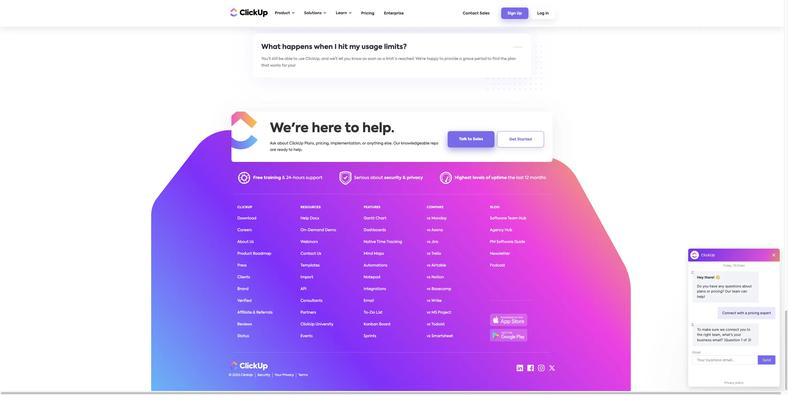 Task type: vqa. For each thing, say whether or not it's contained in the screenshot.
08.
no



Task type: describe. For each thing, give the bounding box(es) containing it.
software team hub link
[[490, 217, 527, 220]]

limits?
[[384, 44, 407, 50]]

clickup inside ask about clickup plans, pricing, implementation, or anything else. our knowledgeable reps are ready to help.
[[289, 142, 304, 145]]

clickup image
[[229, 7, 268, 17]]

on-demand demo link
[[301, 228, 336, 232]]

contact for contact us
[[301, 252, 316, 256]]

they
[[317, 8, 325, 12]]

are up throughout
[[274, 2, 280, 6]]

works
[[271, 64, 281, 67]]

vs for vs monday
[[427, 217, 431, 220]]

clickup down the partners link on the left bottom of the page
[[301, 323, 315, 326]]

highest levels of uptime link
[[455, 176, 507, 180]]

else.
[[385, 142, 393, 145]]

count
[[354, 8, 365, 12]]

use inside the "uses" are intended as a demonstration of paid plan features, allowing you to explore their value for your workflows. uses are cumulative throughout a workspace and they do not reset or count down. when you reach a use limit, you won't lose any data, but you won't be able to edit or create new items with that feature. you can find a breakdown which features have usage limits
[[412, 8, 418, 12]]

mind maps
[[364, 252, 384, 256]]

vs smartsheet link
[[427, 334, 453, 338]]

you'll still be able to use clickup, and we'll let you know as soon as a limit is reached. we're happy to provide a grace period to find the plan that works for you!
[[262, 57, 516, 67]]

icon of life preserver ring image
[[238, 172, 251, 184]]

your privacy link
[[272, 373, 294, 378]]

create
[[275, 15, 287, 19]]

vs for vs airtable
[[427, 264, 431, 268]]

talk to sales button
[[448, 131, 495, 148]]

product for product roadmap
[[237, 252, 252, 256]]

free
[[253, 176, 263, 180]]

we're
[[270, 122, 309, 135]]

compare
[[427, 206, 444, 209]]

vs todoist
[[427, 323, 445, 326]]

features
[[364, 206, 381, 209]]

are inside ask about clickup plans, pricing, implementation, or anything else. our knowledgeable reps are ready to help.
[[270, 148, 276, 152]]

compare link
[[427, 206, 444, 209]]

agency
[[490, 228, 504, 232]]

api
[[301, 287, 307, 291]]

happens
[[283, 44, 313, 50]]

brand
[[237, 287, 249, 291]]

knowledgeable
[[401, 142, 430, 145]]

1 horizontal spatial as
[[363, 57, 367, 61]]

product roadmap link
[[237, 252, 271, 256]]

throughout
[[262, 8, 283, 12]]

still
[[272, 57, 278, 61]]

pricing link
[[359, 9, 377, 18]]

and inside the "uses" are intended as a demonstration of paid plan features, allowing you to explore their value for your workflows. uses are cumulative throughout a workspace and they do not reset or count down. when you reach a use limit, you won't lose any data, but you won't be able to edit or create new items with that feature. you can find a breakdown which features have usage limits
[[309, 8, 316, 12]]

limit
[[386, 57, 394, 61]]

support
[[306, 176, 323, 180]]

maps
[[374, 252, 384, 256]]

is
[[395, 57, 398, 61]]

plans,
[[305, 142, 315, 145]]

do
[[370, 311, 375, 315]]

vs wrike
[[427, 299, 442, 303]]

to-do list link
[[364, 311, 383, 315]]

status
[[237, 334, 249, 338]]

limits
[[440, 15, 450, 19]]

partners link
[[301, 311, 316, 315]]

icon of an odometer image
[[440, 172, 452, 184]]

kanban
[[364, 323, 378, 326]]

affiliate & referrals link
[[237, 311, 273, 315]]

demo
[[325, 228, 336, 232]]

what happens when i hit my usage limits?
[[262, 44, 407, 50]]

breakdown
[[368, 15, 389, 19]]

software team hub
[[490, 217, 527, 220]]

usage inside the "uses" are intended as a demonstration of paid plan features, allowing you to explore their value for your workflows. uses are cumulative throughout a workspace and they do not reset or count down. when you reach a use limit, you won't lose any data, but you won't be able to edit or create new items with that feature. you can find a breakdown which features have usage limits
[[428, 15, 439, 19]]

vs trello
[[427, 252, 441, 256]]

that inside the "uses" are intended as a demonstration of paid plan features, allowing you to explore their value for your workflows. uses are cumulative throughout a workspace and they do not reset or count down. when you reach a use limit, you won't lose any data, but you won't be able to edit or create new items with that feature. you can find a breakdown which features have usage limits
[[316, 15, 324, 19]]

sales inside "button"
[[473, 137, 483, 141]]

plan inside the "uses" are intended as a demonstration of paid plan features, allowing you to explore their value for your workflows. uses are cumulative throughout a workspace and they do not reset or count down. when you reach a use limit, you won't lose any data, but you won't be able to edit or create new items with that feature. you can find a breakdown which features have usage limits
[[350, 2, 358, 6]]

1 horizontal spatial the
[[508, 176, 515, 180]]

workflows.
[[455, 2, 474, 6]]

what
[[262, 44, 281, 50]]

find inside you'll still be able to use clickup, and we'll let you know as soon as a limit is reached. we're happy to provide a grace period to find the plan that works for you!
[[493, 57, 500, 61]]

0 horizontal spatial &
[[253, 311, 256, 315]]

team
[[508, 217, 518, 220]]

help. inside ask about clickup plans, pricing, implementation, or anything else. our knowledgeable reps are ready to help.
[[294, 148, 303, 152]]

for inside the "uses" are intended as a demonstration of paid plan features, allowing you to explore their value for your workflows. uses are cumulative throughout a workspace and they do not reset or count down. when you reach a use limit, you won't lose any data, but you won't be able to edit or create new items with that feature. you can find a breakdown which features have usage limits
[[440, 2, 445, 6]]

1 vertical spatial hub
[[505, 228, 513, 232]]

you'll
[[262, 57, 271, 61]]

product for product
[[275, 11, 290, 15]]

mind
[[364, 252, 373, 256]]

follow clickup on twitter image
[[549, 365, 556, 371]]

terms
[[299, 374, 308, 377]]

ms
[[432, 311, 437, 315]]

know
[[352, 57, 362, 61]]

log in
[[537, 12, 549, 15]]

help
[[301, 217, 309, 220]]

clients link
[[237, 276, 250, 279]]

demand
[[308, 228, 324, 232]]

get started
[[510, 137, 532, 141]]

vs asana
[[427, 228, 443, 232]]

get started button
[[497, 131, 544, 148]]

to inside "button"
[[468, 137, 472, 141]]

product button
[[272, 8, 297, 19]]

their
[[420, 2, 428, 6]]

you up which
[[389, 8, 396, 12]]

contact for contact sales
[[463, 11, 479, 15]]

a up create at the left top of the page
[[283, 8, 286, 12]]

templates link
[[301, 264, 320, 268]]

integrations link
[[364, 287, 386, 291]]

apple app store image
[[490, 314, 528, 326]]

0 horizontal spatial or
[[270, 15, 274, 19]]

vs for vs basecamp
[[427, 287, 431, 291]]

as inside the "uses" are intended as a demonstration of paid plan features, allowing you to explore their value for your workflows. uses are cumulative throughout a workspace and they do not reset or count down. when you reach a use limit, you won't lose any data, but you won't be able to edit or create new items with that feature. you can find a breakdown which features have usage limits
[[299, 2, 303, 6]]

to inside ask about clickup plans, pricing, implementation, or anything else. our knowledgeable reps are ready to help.
[[289, 148, 293, 152]]

newsletter link
[[490, 252, 510, 256]]

vs smartsheet
[[427, 334, 453, 338]]

vs notion
[[427, 276, 444, 279]]

0 vertical spatial hub
[[519, 217, 527, 220]]

uptime
[[492, 176, 507, 180]]

events link
[[301, 334, 313, 338]]

vs jira link
[[427, 240, 438, 244]]

are right uses
[[485, 2, 491, 6]]

google play store image
[[490, 329, 528, 342]]

asana
[[432, 228, 443, 232]]

wrike
[[432, 299, 442, 303]]

1 won't from the left
[[436, 8, 447, 12]]

plan inside you'll still be able to use clickup, and we'll let you know as soon as a limit is reached. we're happy to provide a grace period to find the plan that works for you!
[[508, 57, 516, 61]]

basecamp
[[432, 287, 452, 291]]

talk
[[459, 137, 467, 141]]

reached.
[[399, 57, 415, 61]]

vs for vs notion
[[427, 276, 431, 279]]

1 vertical spatial of
[[486, 176, 491, 180]]

provide
[[445, 57, 459, 61]]

jira
[[432, 240, 438, 244]]

integrations
[[364, 287, 386, 291]]

board
[[379, 323, 391, 326]]

be inside the "uses" are intended as a demonstration of paid plan features, allowing you to explore their value for your workflows. uses are cumulative throughout a workspace and they do not reset or count down. when you reach a use limit, you won't lose any data, but you won't be able to edit or create new items with that feature. you can find a breakdown which features have usage limits
[[501, 8, 505, 12]]

follow clickup on linkedin image
[[517, 365, 523, 371]]

2 won't from the left
[[489, 8, 500, 12]]

a down pricing
[[364, 15, 367, 19]]

vs asana link
[[427, 228, 443, 232]]

2 horizontal spatial &
[[403, 176, 406, 180]]

hours
[[293, 176, 305, 180]]

reviews link
[[237, 323, 252, 326]]

privacy
[[407, 176, 423, 180]]

vs for vs jira
[[427, 240, 431, 244]]

workspace
[[287, 8, 308, 12]]

vs for vs wrike
[[427, 299, 431, 303]]

12
[[525, 176, 529, 180]]

events
[[301, 334, 313, 338]]

find inside the "uses" are intended as a demonstration of paid plan features, allowing you to explore their value for your workflows. uses are cumulative throughout a workspace and they do not reset or count down. when you reach a use limit, you won't lose any data, but you won't be able to edit or create new items with that feature. you can find a breakdown which features have usage limits
[[356, 15, 363, 19]]



Task type: locate. For each thing, give the bounding box(es) containing it.
0 horizontal spatial usage
[[362, 44, 383, 50]]

and inside you'll still be able to use clickup, and we'll let you know as soon as a limit is reached. we're happy to provide a grace period to find the plan that works for you!
[[322, 57, 329, 61]]

hit
[[339, 44, 348, 50]]

to-
[[364, 311, 370, 315]]

vs for vs trello
[[427, 252, 431, 256]]

1 horizontal spatial about
[[370, 176, 383, 180]]

affiliate
[[237, 311, 252, 315]]

1 vertical spatial the
[[508, 176, 515, 180]]

help. right ready
[[294, 148, 303, 152]]

pricing
[[361, 11, 375, 15]]

you right but
[[482, 8, 488, 12]]

security
[[257, 374, 270, 377]]

0 horizontal spatial for
[[282, 64, 287, 67]]

on-demand demo
[[301, 228, 336, 232]]

highest levels of uptime the last 12 months
[[455, 176, 546, 180]]

or up can
[[349, 8, 353, 12]]

you down value
[[429, 8, 435, 12]]

vs for vs todoist
[[427, 323, 431, 326]]

api link
[[301, 287, 307, 291]]

1 horizontal spatial for
[[440, 2, 445, 6]]

product up create at the left top of the page
[[275, 11, 290, 15]]

let
[[339, 57, 344, 61]]

of inside the "uses" are intended as a demonstration of paid plan features, allowing you to explore their value for your workflows. uses are cumulative throughout a workspace and they do not reset or count down. when you reach a use limit, you won't lose any data, but you won't be able to edit or create new items with that feature. you can find a breakdown which features have usage limits
[[336, 2, 340, 6]]

the
[[501, 57, 507, 61], [508, 176, 515, 180]]

clickup logo image
[[223, 108, 258, 149]]

vs left jira
[[427, 240, 431, 244]]

usage up soon
[[362, 44, 383, 50]]

import link
[[301, 276, 313, 279]]

last
[[516, 176, 524, 180]]

sales
[[480, 11, 490, 15], [473, 137, 483, 141]]

and up with
[[309, 8, 316, 12]]

1 horizontal spatial hub
[[519, 217, 527, 220]]

careers link
[[237, 228, 252, 232]]

1 vertical spatial or
[[270, 15, 274, 19]]

won't down the cumulative
[[489, 8, 500, 12]]

sales inside button
[[480, 11, 490, 15]]

mind maps link
[[364, 252, 384, 256]]

0 vertical spatial and
[[309, 8, 316, 12]]

use inside you'll still be able to use clickup, and we'll let you know as soon as a limit is reached. we're happy to provide a grace period to find the plan that works for you!
[[299, 57, 305, 61]]

1 horizontal spatial usage
[[428, 15, 439, 19]]

features
[[401, 15, 417, 19]]

0 horizontal spatial hub
[[505, 228, 513, 232]]

enterprise link
[[382, 9, 407, 18]]

1 vertical spatial software
[[497, 240, 514, 244]]

1 horizontal spatial of
[[486, 176, 491, 180]]

of left paid at the top left
[[336, 2, 340, 6]]

vs for vs asana
[[427, 228, 431, 232]]

hub right agency
[[505, 228, 513, 232]]

import
[[301, 276, 313, 279]]

1 vertical spatial us
[[317, 252, 321, 256]]

and left we'll
[[322, 57, 329, 61]]

vs left smartsheet
[[427, 334, 431, 338]]

contact sales button
[[460, 9, 493, 18]]

1 horizontal spatial help.
[[363, 122, 395, 135]]

data,
[[464, 8, 474, 12]]

0 vertical spatial find
[[356, 15, 363, 19]]

cumulative
[[492, 2, 512, 6]]

0 horizontal spatial use
[[299, 57, 305, 61]]

1 vertical spatial sales
[[473, 137, 483, 141]]

0 horizontal spatial product
[[237, 252, 252, 256]]

1 vertical spatial usage
[[362, 44, 383, 50]]

3 vs from the top
[[427, 240, 431, 244]]

1 horizontal spatial product
[[275, 11, 290, 15]]

you right let
[[344, 57, 351, 61]]

about us
[[237, 240, 254, 244]]

0 vertical spatial about
[[277, 142, 289, 145]]

software right "pm"
[[497, 240, 514, 244]]

1 vertical spatial use
[[299, 57, 305, 61]]

happy
[[427, 57, 439, 61]]

about for serious
[[370, 176, 383, 180]]

0 horizontal spatial as
[[299, 2, 303, 6]]

in
[[546, 12, 549, 15]]

1 horizontal spatial use
[[412, 8, 418, 12]]

1 vertical spatial contact
[[301, 252, 316, 256]]

newsletter
[[490, 252, 510, 256]]

about up ready
[[277, 142, 289, 145]]

be down the cumulative
[[501, 8, 505, 12]]

we'll
[[330, 57, 338, 61]]

as
[[299, 2, 303, 6], [363, 57, 367, 61], [378, 57, 382, 61]]

0 horizontal spatial the
[[501, 57, 507, 61]]

and
[[309, 8, 316, 12], [322, 57, 329, 61]]

the inside you'll still be able to use clickup, and we'll let you know as soon as a limit is reached. we're happy to provide a grace period to find the plan that works for you!
[[501, 57, 507, 61]]

1 horizontal spatial find
[[493, 57, 500, 61]]

7 vs from the top
[[427, 287, 431, 291]]

feature.
[[325, 15, 340, 19]]

11 vs from the top
[[427, 334, 431, 338]]

do
[[326, 8, 331, 12]]

about right serious
[[370, 176, 383, 180]]

vs ms project link
[[427, 311, 451, 315]]

limit,
[[419, 8, 428, 12]]

be inside you'll still be able to use clickup, and we'll let you know as soon as a limit is reached. we're happy to provide a grace period to find the plan that works for you!
[[279, 57, 284, 61]]

& left 24- at the top of the page
[[282, 176, 285, 180]]

follow clickup on facebook image
[[528, 365, 534, 371]]

about for ask
[[277, 142, 289, 145]]

0 vertical spatial product
[[275, 11, 290, 15]]

1 vertical spatial help.
[[294, 148, 303, 152]]

as left soon
[[363, 57, 367, 61]]

0 horizontal spatial and
[[309, 8, 316, 12]]

& left "privacy"
[[403, 176, 406, 180]]

0 horizontal spatial be
[[279, 57, 284, 61]]

reset
[[339, 8, 348, 12]]

1 horizontal spatial &
[[282, 176, 285, 180]]

1 horizontal spatial and
[[322, 57, 329, 61]]

can
[[348, 15, 355, 19]]

find right period
[[493, 57, 500, 61]]

find down 'count'
[[356, 15, 363, 19]]

that down they
[[316, 15, 324, 19]]

a left limit
[[383, 57, 385, 61]]

a left grace
[[460, 57, 462, 61]]

help. up the anything
[[363, 122, 395, 135]]

solutions
[[304, 11, 322, 15]]

hub right team
[[519, 217, 527, 220]]

vs left asana
[[427, 228, 431, 232]]

us up templates link
[[317, 252, 321, 256]]

usage right have
[[428, 15, 439, 19]]

referrals
[[257, 311, 273, 315]]

email link
[[364, 299, 374, 303]]

levels
[[473, 176, 485, 180]]

chart
[[376, 217, 387, 220]]

learn button
[[333, 8, 354, 19]]

0 vertical spatial or
[[349, 8, 353, 12]]

talk to sales
[[459, 137, 483, 141]]

brand link
[[237, 287, 249, 291]]

to
[[400, 2, 404, 6], [515, 8, 519, 12], [294, 57, 298, 61], [440, 57, 444, 61], [488, 57, 492, 61], [345, 122, 359, 135], [468, 137, 472, 141], [289, 148, 293, 152]]

demonstration
[[308, 2, 335, 6]]

vs left todoist
[[427, 323, 431, 326]]

help docs
[[301, 217, 319, 220]]

1 horizontal spatial us
[[317, 252, 321, 256]]

1 vertical spatial plan
[[508, 57, 516, 61]]

1 horizontal spatial be
[[501, 8, 505, 12]]

5 vs from the top
[[427, 264, 431, 268]]

we're here to help.
[[270, 122, 395, 135]]

clickup left the plans,
[[289, 142, 304, 145]]

vs for vs smartsheet
[[427, 334, 431, 338]]

1 vertical spatial find
[[493, 57, 500, 61]]

you up the reach
[[393, 2, 400, 6]]

able inside the "uses" are intended as a demonstration of paid plan features, allowing you to explore their value for your workflows. uses are cumulative throughout a workspace and they do not reset or count down. when you reach a use limit, you won't lose any data, but you won't be able to edit or create new items with that feature. you can find a breakdown which features have usage limits
[[506, 8, 515, 12]]

contact
[[463, 11, 479, 15], [301, 252, 316, 256]]

roadmap
[[253, 252, 271, 256]]

us for about us
[[250, 240, 254, 244]]

implementation,
[[331, 142, 362, 145]]

1 vertical spatial about
[[370, 176, 383, 180]]

but
[[474, 8, 481, 12]]

security link
[[255, 373, 270, 378]]

sales right talk
[[473, 137, 483, 141]]

paid
[[341, 2, 349, 6]]

won't up limits
[[436, 8, 447, 12]]

are down ask
[[270, 148, 276, 152]]

0 horizontal spatial plan
[[350, 2, 358, 6]]

for inside you'll still be able to use clickup, and we'll let you know as soon as a limit is reached. we're happy to provide a grace period to find the plan that works for you!
[[282, 64, 287, 67]]

vs left the monday
[[427, 217, 431, 220]]

"uses" are intended as a demonstration of paid plan features, allowing you to explore their value for your workflows. uses are cumulative throughout a workspace and they do not reset or count down. when you reach a use limit, you won't lose any data, but you won't be able to edit or create new items with that feature. you can find a breakdown which features have usage limits
[[262, 2, 519, 19]]

months
[[530, 176, 546, 180]]

0 horizontal spatial won't
[[436, 8, 447, 12]]

contact inside button
[[463, 11, 479, 15]]

10 vs from the top
[[427, 323, 431, 326]]

vs notion link
[[427, 276, 444, 279]]

0 vertical spatial us
[[250, 240, 254, 244]]

a up workspace
[[304, 2, 307, 6]]

learn
[[336, 11, 347, 15]]

use down explore
[[412, 8, 418, 12]]

us right "about"
[[250, 240, 254, 244]]

1 horizontal spatial plan
[[508, 57, 516, 61]]

0 horizontal spatial contact
[[301, 252, 316, 256]]

1 horizontal spatial that
[[316, 15, 324, 19]]

"uses"
[[262, 2, 273, 6]]

0 horizontal spatial about
[[277, 142, 289, 145]]

2 horizontal spatial as
[[378, 57, 382, 61]]

sign up button
[[501, 8, 529, 19]]

ready
[[277, 148, 288, 152]]

vs airtable link
[[427, 264, 446, 268]]

0 vertical spatial be
[[501, 8, 505, 12]]

0 vertical spatial use
[[412, 8, 418, 12]]

contact down webinars link
[[301, 252, 316, 256]]

0 horizontal spatial of
[[336, 2, 340, 6]]

a up the features
[[408, 8, 411, 12]]

1 vertical spatial be
[[279, 57, 284, 61]]

log
[[537, 12, 545, 15]]

or right "edit"
[[270, 15, 274, 19]]

able up the you! at the top left
[[285, 57, 293, 61]]

vs trello link
[[427, 252, 441, 256]]

2 vertical spatial or
[[362, 142, 366, 145]]

0 vertical spatial help.
[[363, 122, 395, 135]]

0 vertical spatial for
[[440, 2, 445, 6]]

as right soon
[[378, 57, 382, 61]]

careers
[[237, 228, 252, 232]]

2 horizontal spatial or
[[362, 142, 366, 145]]

0 horizontal spatial help.
[[294, 148, 303, 152]]

0 vertical spatial of
[[336, 2, 340, 6]]

for left the you! at the top left
[[282, 64, 287, 67]]

us
[[250, 240, 254, 244], [317, 252, 321, 256]]

webinars
[[301, 240, 318, 244]]

1 vertical spatial able
[[285, 57, 293, 61]]

edit
[[262, 15, 269, 19]]

sales down uses
[[480, 11, 490, 15]]

1 horizontal spatial contact
[[463, 11, 479, 15]]

able left up
[[506, 8, 515, 12]]

software down blog 'link'
[[490, 217, 507, 220]]

for left your
[[440, 2, 445, 6]]

0 horizontal spatial us
[[250, 240, 254, 244]]

1 vertical spatial product
[[237, 252, 252, 256]]

0 vertical spatial plan
[[350, 2, 358, 6]]

native time tracking link
[[364, 240, 402, 244]]

use left clickup,
[[299, 57, 305, 61]]

vs left ms
[[427, 311, 431, 315]]

vs left basecamp
[[427, 287, 431, 291]]

vs left trello
[[427, 252, 431, 256]]

& right affiliate
[[253, 311, 256, 315]]

1 horizontal spatial able
[[506, 8, 515, 12]]

product down about us at the left bottom of page
[[237, 252, 252, 256]]

or
[[349, 8, 353, 12], [270, 15, 274, 19], [362, 142, 366, 145]]

vs for vs ms project
[[427, 311, 431, 315]]

able inside you'll still be able to use clickup, and we'll let you know as soon as a limit is reached. we're happy to provide a grace period to find the plan that works for you!
[[285, 57, 293, 61]]

or left the anything
[[362, 142, 366, 145]]

vs left "notion"
[[427, 276, 431, 279]]

0 vertical spatial usage
[[428, 15, 439, 19]]

&
[[282, 176, 285, 180], [403, 176, 406, 180], [253, 311, 256, 315]]

the right period
[[501, 57, 507, 61]]

0 vertical spatial that
[[316, 15, 324, 19]]

or inside ask about clickup plans, pricing, implementation, or anything else. our knowledgeable reps are ready to help.
[[362, 142, 366, 145]]

1 vertical spatial for
[[282, 64, 287, 67]]

0 horizontal spatial that
[[262, 64, 270, 67]]

0 horizontal spatial find
[[356, 15, 363, 19]]

0 vertical spatial the
[[501, 57, 507, 61]]

icon of a shield image
[[340, 171, 352, 185]]

vs basecamp link
[[427, 287, 452, 291]]

1 horizontal spatial won't
[[489, 8, 500, 12]]

1 vertical spatial that
[[262, 64, 270, 67]]

0 vertical spatial sales
[[480, 11, 490, 15]]

1 vs from the top
[[427, 217, 431, 220]]

explore
[[405, 2, 419, 6]]

0 vertical spatial software
[[490, 217, 507, 220]]

you inside you'll still be able to use clickup, and we'll let you know as soon as a limit is reached. we're happy to provide a grace period to find the plan that works for you!
[[344, 57, 351, 61]]

0 vertical spatial contact
[[463, 11, 479, 15]]

8 vs from the top
[[427, 299, 431, 303]]

monday
[[432, 217, 447, 220]]

status link
[[237, 334, 249, 338]]

about inside ask about clickup plans, pricing, implementation, or anything else. our knowledgeable reps are ready to help.
[[277, 142, 289, 145]]

follow clickup on instagram image
[[538, 365, 545, 371]]

product inside popup button
[[275, 11, 290, 15]]

uses
[[475, 2, 484, 6]]

serious
[[354, 176, 369, 180]]

vs left the wrike
[[427, 299, 431, 303]]

2 vs from the top
[[427, 228, 431, 232]]

soon
[[368, 57, 377, 61]]

consultants
[[301, 299, 323, 303]]

todoist
[[432, 323, 445, 326]]

smartsheet
[[432, 334, 453, 338]]

0 horizontal spatial able
[[285, 57, 293, 61]]

4 vs from the top
[[427, 252, 431, 256]]

verified link
[[237, 299, 252, 303]]

contact down workflows.
[[463, 11, 479, 15]]

vs left airtable
[[427, 264, 431, 268]]

1 vertical spatial and
[[322, 57, 329, 61]]

started
[[518, 137, 532, 141]]

are
[[274, 2, 280, 6], [485, 2, 491, 6], [270, 148, 276, 152]]

6 vs from the top
[[427, 276, 431, 279]]

list
[[376, 311, 383, 315]]

0 vertical spatial able
[[506, 8, 515, 12]]

you!
[[288, 64, 296, 67]]

us for contact us
[[317, 252, 321, 256]]

of right levels
[[486, 176, 491, 180]]

the left last
[[508, 176, 515, 180]]

university
[[316, 323, 334, 326]]

as up workspace
[[299, 2, 303, 6]]

1 horizontal spatial or
[[349, 8, 353, 12]]

clickup right the 2023
[[241, 374, 253, 377]]

clickup up download
[[237, 206, 252, 209]]

that inside you'll still be able to use clickup, and we'll let you know as soon as a limit is reached. we're happy to provide a grace period to find the plan that works for you!
[[262, 64, 270, 67]]

9 vs from the top
[[427, 311, 431, 315]]

be right still
[[279, 57, 284, 61]]

that down you'll
[[262, 64, 270, 67]]



